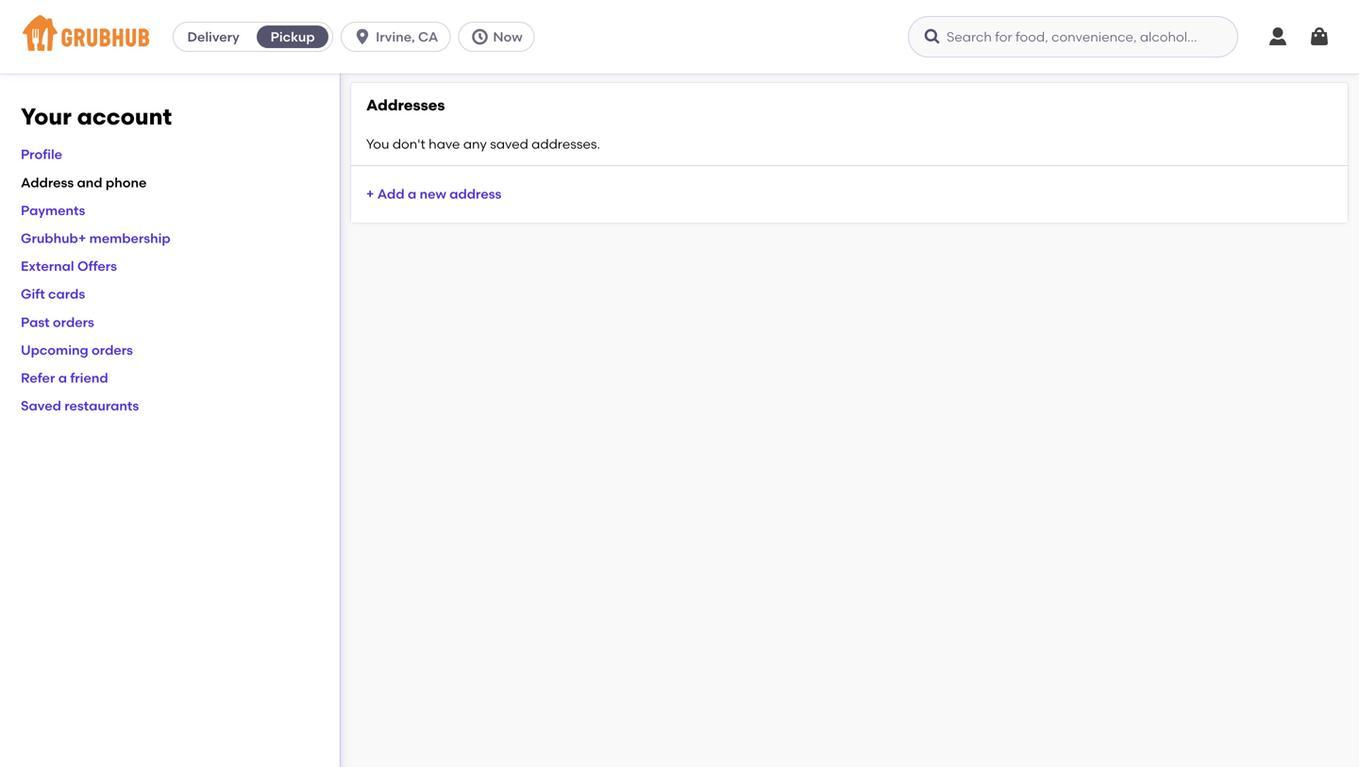 Task type: describe. For each thing, give the bounding box(es) containing it.
delivery button
[[174, 22, 253, 52]]

restaurants
[[64, 398, 139, 414]]

gift cards
[[21, 286, 85, 302]]

account
[[77, 103, 172, 130]]

Search for food, convenience, alcohol... search field
[[908, 16, 1239, 58]]

don't
[[393, 136, 426, 152]]

grubhub+ membership
[[21, 230, 171, 246]]

gift cards link
[[21, 286, 85, 302]]

address and phone link
[[21, 174, 147, 191]]

svg image inside "irvine, ca" button
[[353, 27, 372, 46]]

+ add a new address
[[366, 186, 502, 202]]

refer a friend
[[21, 370, 108, 386]]

past orders link
[[21, 314, 94, 330]]

your account
[[21, 103, 172, 130]]

refer
[[21, 370, 55, 386]]

external
[[21, 258, 74, 274]]

any
[[463, 136, 487, 152]]

+
[[366, 186, 374, 202]]

your
[[21, 103, 72, 130]]

address and phone
[[21, 174, 147, 191]]

addresses.
[[532, 136, 600, 152]]

delivery
[[187, 29, 240, 45]]

grubhub+ membership link
[[21, 230, 171, 246]]

address
[[450, 186, 502, 202]]

2 svg image from the left
[[923, 27, 942, 46]]

external offers link
[[21, 258, 117, 274]]

external offers
[[21, 258, 117, 274]]

saved restaurants link
[[21, 398, 139, 414]]

saved restaurants
[[21, 398, 139, 414]]

and
[[77, 174, 103, 191]]

irvine, ca
[[376, 29, 438, 45]]

add
[[377, 186, 405, 202]]

saved
[[21, 398, 61, 414]]

saved
[[490, 136, 528, 152]]



Task type: vqa. For each thing, say whether or not it's contained in the screenshot.
Lemon within tab
no



Task type: locate. For each thing, give the bounding box(es) containing it.
have
[[429, 136, 460, 152]]

svg image
[[353, 27, 372, 46], [923, 27, 942, 46]]

0 vertical spatial a
[[408, 186, 417, 202]]

orders up "friend"
[[92, 342, 133, 358]]

past
[[21, 314, 50, 330]]

1 horizontal spatial svg image
[[1267, 25, 1290, 48]]

payments link
[[21, 202, 85, 218]]

grubhub+
[[21, 230, 86, 246]]

addresses
[[366, 96, 445, 114]]

membership
[[89, 230, 171, 246]]

ca
[[418, 29, 438, 45]]

svg image
[[1267, 25, 1290, 48], [1308, 25, 1331, 48], [470, 27, 489, 46]]

0 horizontal spatial svg image
[[353, 27, 372, 46]]

1 vertical spatial orders
[[92, 342, 133, 358]]

upcoming orders
[[21, 342, 133, 358]]

upcoming orders link
[[21, 342, 133, 358]]

profile
[[21, 147, 62, 163]]

a left new
[[408, 186, 417, 202]]

a right "refer"
[[58, 370, 67, 386]]

offers
[[77, 258, 117, 274]]

address
[[21, 174, 74, 191]]

a
[[408, 186, 417, 202], [58, 370, 67, 386]]

main navigation navigation
[[0, 0, 1359, 74]]

now
[[493, 29, 523, 45]]

you
[[366, 136, 389, 152]]

1 vertical spatial a
[[58, 370, 67, 386]]

refer a friend link
[[21, 370, 108, 386]]

orders for upcoming orders
[[92, 342, 133, 358]]

past orders
[[21, 314, 94, 330]]

phone
[[106, 174, 147, 191]]

0 horizontal spatial svg image
[[470, 27, 489, 46]]

1 svg image from the left
[[353, 27, 372, 46]]

orders
[[53, 314, 94, 330], [92, 342, 133, 358]]

friend
[[70, 370, 108, 386]]

orders for past orders
[[53, 314, 94, 330]]

1 horizontal spatial a
[[408, 186, 417, 202]]

1 horizontal spatial svg image
[[923, 27, 942, 46]]

0 horizontal spatial a
[[58, 370, 67, 386]]

profile link
[[21, 147, 62, 163]]

pickup
[[271, 29, 315, 45]]

a inside button
[[408, 186, 417, 202]]

irvine, ca button
[[341, 22, 458, 52]]

cards
[[48, 286, 85, 302]]

irvine,
[[376, 29, 415, 45]]

payments
[[21, 202, 85, 218]]

orders up upcoming orders link
[[53, 314, 94, 330]]

0 vertical spatial orders
[[53, 314, 94, 330]]

+ add a new address button
[[366, 177, 502, 211]]

svg image inside now button
[[470, 27, 489, 46]]

you don't have any saved addresses.
[[366, 136, 600, 152]]

gift
[[21, 286, 45, 302]]

2 horizontal spatial svg image
[[1308, 25, 1331, 48]]

pickup button
[[253, 22, 332, 52]]

new
[[420, 186, 446, 202]]

upcoming
[[21, 342, 88, 358]]

now button
[[458, 22, 542, 52]]



